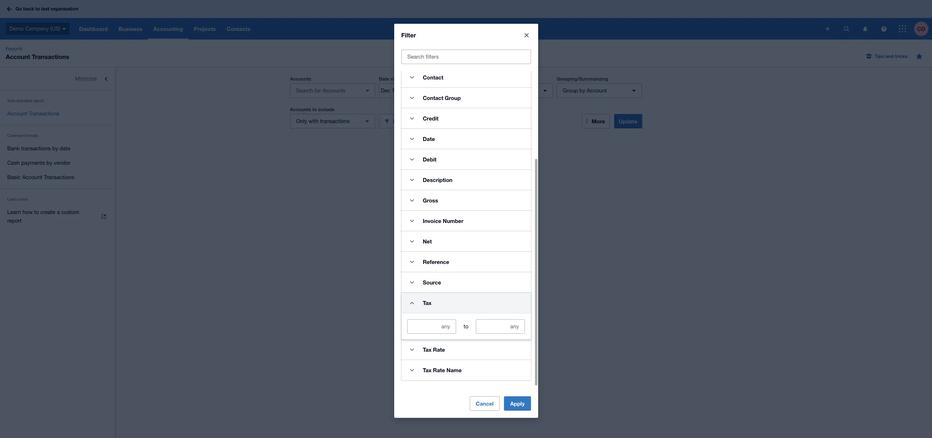 Task type: locate. For each thing, give the bounding box(es) containing it.
(us)
[[50, 25, 60, 32]]

by
[[580, 88, 586, 94], [52, 146, 58, 152], [46, 160, 52, 166]]

learn left more
[[7, 197, 17, 202]]

tax right collapse icon on the left of the page
[[423, 300, 432, 307]]

expand image left credit
[[405, 111, 420, 126]]

0 vertical spatial learn
[[7, 197, 17, 202]]

expand image right range
[[405, 70, 420, 85]]

rate for tax rate name
[[433, 368, 445, 374]]

account transactions
[[7, 111, 59, 117]]

tax down tax rate
[[423, 368, 432, 374]]

expand image for description
[[405, 173, 420, 187]]

filter
[[402, 31, 416, 39], [393, 118, 406, 124]]

report up account transactions
[[33, 99, 44, 103]]

0 vertical spatial tax
[[423, 300, 432, 307]]

transactions down xero standard report
[[29, 111, 59, 117]]

bank transactions by date link
[[0, 142, 115, 156]]

learn
[[7, 197, 17, 202], [7, 209, 21, 215]]

5 expand image from the top
[[405, 255, 420, 270]]

expand image for tax rate name
[[405, 364, 420, 378]]

expand image left description at the left top of page
[[405, 173, 420, 187]]

2 expand image from the top
[[405, 132, 420, 146]]

0 vertical spatial date
[[379, 76, 390, 82]]

1 vertical spatial tax
[[423, 347, 432, 354]]

expand image down filter button
[[405, 132, 420, 146]]

1 vertical spatial group
[[445, 95, 461, 101]]

date down filter button
[[423, 136, 435, 142]]

group
[[563, 88, 578, 94], [445, 95, 461, 101]]

0 vertical spatial by
[[580, 88, 586, 94]]

any number field
[[408, 320, 456, 334], [477, 320, 525, 334]]

learn down learn more
[[7, 209, 21, 215]]

cash payments by vendor
[[7, 160, 71, 166]]

rate left name
[[433, 368, 445, 374]]

to inside filter dialog
[[464, 324, 469, 330]]

expand image left gross
[[405, 194, 420, 208]]

account
[[6, 53, 30, 61], [587, 88, 607, 94], [7, 111, 27, 117], [22, 174, 42, 180]]

svg image
[[844, 26, 850, 32], [826, 27, 830, 31]]

invoice
[[423, 218, 442, 225]]

0 vertical spatial contact
[[423, 74, 444, 81]]

expand image left reference
[[405, 255, 420, 270]]

1 expand image from the top
[[405, 91, 420, 105]]

0 horizontal spatial svg image
[[826, 27, 830, 31]]

custom
[[61, 209, 79, 215]]

1 horizontal spatial transactions
[[320, 118, 350, 124]]

2 vertical spatial tax
[[423, 368, 432, 374]]

transactions inside reports account transactions
[[32, 53, 69, 61]]

account down grouping/summarizing on the top of the page
[[587, 88, 607, 94]]

2 vertical spatial by
[[46, 160, 52, 166]]

2 learn from the top
[[7, 209, 21, 215]]

3 tax from the top
[[423, 368, 432, 374]]

source
[[423, 280, 441, 286]]

expand image left debit in the top of the page
[[405, 152, 420, 167]]

tips and tricks
[[875, 53, 908, 59]]

date for date
[[423, 136, 435, 142]]

rate
[[433, 347, 445, 354], [433, 368, 445, 374]]

10
[[474, 88, 480, 94]]

4 expand image from the top
[[405, 194, 420, 208]]

0 vertical spatial transactions
[[320, 118, 350, 124]]

collapse image
[[405, 296, 420, 311]]

1 vertical spatial rate
[[433, 368, 445, 374]]

1 vertical spatial accounts
[[290, 107, 311, 112]]

transactions
[[320, 118, 350, 124], [21, 146, 51, 152]]

2 accounts from the top
[[290, 107, 311, 112]]

1 learn from the top
[[7, 197, 17, 202]]

1 vertical spatial date
[[423, 136, 435, 142]]

0 horizontal spatial any number field
[[408, 320, 456, 334]]

0 vertical spatial filter
[[402, 31, 416, 39]]

net
[[423, 239, 432, 245]]

1 rate from the top
[[433, 347, 445, 354]]

1 accounts from the top
[[290, 76, 311, 82]]

learn inside learn how to create a custom report
[[7, 209, 21, 215]]

expand image
[[405, 70, 420, 85], [405, 132, 420, 146], [405, 152, 420, 167], [405, 194, 420, 208], [405, 255, 420, 270], [405, 276, 420, 290], [405, 364, 420, 378]]

expand image for reference
[[405, 255, 420, 270]]

go back to last organisation link
[[4, 3, 83, 15]]

tax up tax rate name at left bottom
[[423, 347, 432, 354]]

by down grouping/summarizing on the top of the page
[[580, 88, 586, 94]]

contact up select end date field
[[423, 74, 444, 81]]

1 horizontal spatial group
[[563, 88, 578, 94]]

accounts to include
[[290, 107, 335, 112]]

0 vertical spatial report
[[33, 99, 44, 103]]

debit
[[423, 156, 437, 163]]

expand image for credit
[[405, 111, 420, 126]]

standard
[[16, 99, 32, 103]]

expand image left tax rate
[[405, 343, 420, 357]]

month
[[416, 76, 430, 82]]

expand image for source
[[405, 276, 420, 290]]

0 horizontal spatial report
[[7, 218, 22, 224]]

by left vendor
[[46, 160, 52, 166]]

to
[[35, 6, 40, 12], [313, 107, 317, 112], [34, 209, 39, 215], [464, 324, 469, 330]]

date inside filter dialog
[[423, 136, 435, 142]]

transactions down cash payments by vendor "link"
[[44, 174, 74, 180]]

0 vertical spatial group
[[563, 88, 578, 94]]

3 expand image from the top
[[405, 173, 420, 187]]

transactions inside popup button
[[320, 118, 350, 124]]

4 expand image from the top
[[405, 214, 420, 229]]

vendor
[[54, 160, 71, 166]]

transactions
[[32, 53, 69, 61], [29, 111, 59, 117], [44, 174, 74, 180]]

account down reports 'link'
[[6, 53, 30, 61]]

accounts up accounts to include
[[290, 76, 311, 82]]

1 vertical spatial by
[[52, 146, 58, 152]]

filter button
[[379, 114, 464, 129]]

1 horizontal spatial date
[[423, 136, 435, 142]]

0 vertical spatial transactions
[[32, 53, 69, 61]]

svg image inside demo company (us) "popup button"
[[62, 28, 66, 30]]

1 vertical spatial transactions
[[29, 111, 59, 117]]

5 expand image from the top
[[405, 235, 420, 249]]

1 horizontal spatial svg image
[[844, 26, 850, 32]]

1 vertical spatial transactions
[[21, 146, 51, 152]]

with
[[309, 118, 319, 124]]

contact up credit
[[423, 95, 444, 101]]

expand image
[[405, 91, 420, 105], [405, 111, 420, 126], [405, 173, 420, 187], [405, 214, 420, 229], [405, 235, 420, 249], [405, 343, 420, 357]]

columns
[[482, 88, 502, 94]]

accounts up the only
[[290, 107, 311, 112]]

expand image left invoice
[[405, 214, 420, 229]]

learn how to create a custom report
[[7, 209, 79, 224]]

by for date
[[52, 146, 58, 152]]

transactions for basic account transactions
[[44, 174, 74, 180]]

2 rate from the top
[[433, 368, 445, 374]]

0 vertical spatial rate
[[433, 347, 445, 354]]

6 expand image from the top
[[405, 343, 420, 357]]

rate up tax rate name at left bottom
[[433, 347, 445, 354]]

expand image for contact
[[405, 70, 420, 85]]

date left range
[[379, 76, 390, 82]]

expand image left source at the left of the page
[[405, 276, 420, 290]]

expand image down this
[[405, 91, 420, 105]]

1 contact from the top
[[423, 74, 444, 81]]

0 horizontal spatial date
[[379, 76, 390, 82]]

cash payments by vendor link
[[0, 156, 115, 170]]

expand image for debit
[[405, 152, 420, 167]]

6 expand image from the top
[[405, 276, 420, 290]]

1 vertical spatial filter
[[393, 118, 406, 124]]

expand image for contact group
[[405, 91, 420, 105]]

1 vertical spatial report
[[7, 218, 22, 224]]

0 horizontal spatial group
[[445, 95, 461, 101]]

invoice number
[[423, 218, 464, 225]]

transactions down formats on the left top of page
[[21, 146, 51, 152]]

transactions inside basic account transactions link
[[44, 174, 74, 180]]

account down xero
[[7, 111, 27, 117]]

group inside filter dialog
[[445, 95, 461, 101]]

number
[[443, 218, 464, 225]]

accounts
[[290, 76, 311, 82], [290, 107, 311, 112]]

apply
[[511, 401, 525, 408]]

expand image left net
[[405, 235, 420, 249]]

reports
[[6, 46, 22, 52]]

demo company (us)
[[9, 25, 60, 32]]

tax
[[423, 300, 432, 307], [423, 347, 432, 354], [423, 368, 432, 374]]

tips and tricks button
[[862, 50, 913, 62]]

description
[[423, 177, 453, 183]]

expand image left tax rate name at left bottom
[[405, 364, 420, 378]]

1 horizontal spatial any number field
[[477, 320, 525, 334]]

tips
[[875, 53, 885, 59]]

by left "date" in the top left of the page
[[52, 146, 58, 152]]

date
[[379, 76, 390, 82], [423, 136, 435, 142]]

1 vertical spatial contact
[[423, 95, 444, 101]]

3 expand image from the top
[[405, 152, 420, 167]]

transactions down include at the top
[[320, 118, 350, 124]]

1 tax from the top
[[423, 300, 432, 307]]

last
[[41, 6, 49, 12]]

2 expand image from the top
[[405, 111, 420, 126]]

expand image for net
[[405, 235, 420, 249]]

name
[[447, 368, 462, 374]]

1 vertical spatial learn
[[7, 209, 21, 215]]

2 tax from the top
[[423, 347, 432, 354]]

7 expand image from the top
[[405, 364, 420, 378]]

Search filters field
[[402, 50, 531, 64]]

transactions up minimize button
[[32, 53, 69, 61]]

by inside "link"
[[46, 160, 52, 166]]

report
[[33, 99, 44, 103], [7, 218, 22, 224]]

contact
[[423, 74, 444, 81], [423, 95, 444, 101]]

more
[[18, 197, 27, 202]]

report down learn more
[[7, 218, 22, 224]]

bank transactions by date
[[7, 146, 70, 152]]

to inside co banner
[[35, 6, 40, 12]]

reports link
[[3, 45, 25, 53]]

2 vertical spatial transactions
[[44, 174, 74, 180]]

svg image
[[7, 7, 12, 11], [900, 25, 907, 32], [863, 26, 868, 32], [882, 26, 887, 32], [62, 28, 66, 30]]

gross
[[423, 198, 438, 204]]

1 expand image from the top
[[405, 70, 420, 85]]

2 contact from the top
[[423, 95, 444, 101]]

0 vertical spatial accounts
[[290, 76, 311, 82]]

selected
[[504, 88, 524, 94]]

rate for tax rate
[[433, 347, 445, 354]]



Task type: describe. For each thing, give the bounding box(es) containing it.
basic account transactions
[[7, 174, 74, 180]]

contact for contact group
[[423, 95, 444, 101]]

Select start date field
[[380, 84, 415, 98]]

1 any number field from the left
[[408, 320, 456, 334]]

this
[[406, 76, 415, 82]]

expand image for gross
[[405, 194, 420, 208]]

transactions for reports account transactions
[[32, 53, 69, 61]]

a
[[57, 209, 60, 215]]

filter inside button
[[393, 118, 406, 124]]

more button
[[582, 114, 610, 129]]

reference
[[423, 259, 450, 266]]

date
[[60, 146, 70, 152]]

account down payments
[[22, 174, 42, 180]]

10 columns selected
[[474, 88, 524, 94]]

cancel
[[476, 401, 494, 408]]

accounts for accounts to include
[[290, 107, 311, 112]]

more
[[592, 118, 605, 125]]

by for vendor
[[46, 160, 52, 166]]

learn for learn more
[[7, 197, 17, 202]]

co
[[918, 25, 926, 32]]

common formats
[[7, 134, 38, 138]]

0 horizontal spatial transactions
[[21, 146, 51, 152]]

company
[[25, 25, 49, 32]]

group by account button
[[557, 84, 642, 98]]

contact group
[[423, 95, 461, 101]]

tax for tax rate name
[[423, 368, 432, 374]]

learn how to create a custom report link
[[0, 205, 115, 228]]

basic
[[7, 174, 21, 180]]

group by account
[[563, 88, 607, 94]]

cancel button
[[470, 397, 500, 412]]

account transactions link
[[0, 107, 115, 121]]

grouping/summarizing
[[557, 76, 609, 82]]

1 horizontal spatial report
[[33, 99, 44, 103]]

learn more
[[7, 197, 27, 202]]

by inside popup button
[[580, 88, 586, 94]]

organisation
[[51, 6, 78, 12]]

svg image inside go back to last organisation link
[[7, 7, 12, 11]]

go
[[15, 6, 22, 12]]

2 any number field from the left
[[477, 320, 525, 334]]

include
[[318, 107, 335, 112]]

co banner
[[0, 0, 933, 40]]

create
[[40, 209, 55, 215]]

expand image for invoice number
[[405, 214, 420, 229]]

how
[[22, 209, 33, 215]]

close image
[[520, 28, 534, 43]]

report inside learn how to create a custom report
[[7, 218, 22, 224]]

expand image for date
[[405, 132, 420, 146]]

xero
[[7, 99, 15, 103]]

only with transactions
[[296, 118, 350, 124]]

reports account transactions
[[6, 46, 69, 61]]

basic account transactions link
[[0, 170, 115, 185]]

demo
[[9, 25, 24, 32]]

contact for contact
[[423, 74, 444, 81]]

learn for learn how to create a custom report
[[7, 209, 21, 215]]

credit
[[423, 115, 439, 122]]

date range this month
[[379, 76, 430, 82]]

tax rate name
[[423, 368, 462, 374]]

expand image for tax rate
[[405, 343, 420, 357]]

update button
[[614, 114, 643, 129]]

Select end date field
[[415, 84, 450, 98]]

payments
[[21, 160, 45, 166]]

update
[[619, 118, 638, 125]]

apply button
[[504, 397, 531, 412]]

back
[[23, 6, 34, 12]]

tax for tax rate
[[423, 347, 432, 354]]

filter inside dialog
[[402, 31, 416, 39]]

tax for tax
[[423, 300, 432, 307]]

account inside reports account transactions
[[6, 53, 30, 61]]

and
[[886, 53, 894, 59]]

account inside popup button
[[587, 88, 607, 94]]

demo company (us) button
[[0, 18, 74, 40]]

group inside popup button
[[563, 88, 578, 94]]

minimize
[[75, 76, 97, 82]]

filter dialog
[[394, 6, 538, 419]]

accounts for accounts
[[290, 76, 311, 82]]

co button
[[915, 18, 933, 40]]

common
[[7, 134, 24, 138]]

xero standard report
[[7, 99, 44, 103]]

only with transactions button
[[290, 114, 376, 129]]

go back to last organisation
[[15, 6, 78, 12]]

formats
[[25, 134, 38, 138]]

bank
[[7, 146, 20, 152]]

only
[[296, 118, 307, 124]]

range
[[391, 76, 404, 82]]

date for date range this month
[[379, 76, 390, 82]]

minimize button
[[0, 72, 115, 86]]

tricks
[[896, 53, 908, 59]]

cash
[[7, 160, 20, 166]]

transactions inside account transactions link
[[29, 111, 59, 117]]

tax rate
[[423, 347, 445, 354]]

to inside learn how to create a custom report
[[34, 209, 39, 215]]



Task type: vqa. For each thing, say whether or not it's contained in the screenshot.
middle More Options 'image'
no



